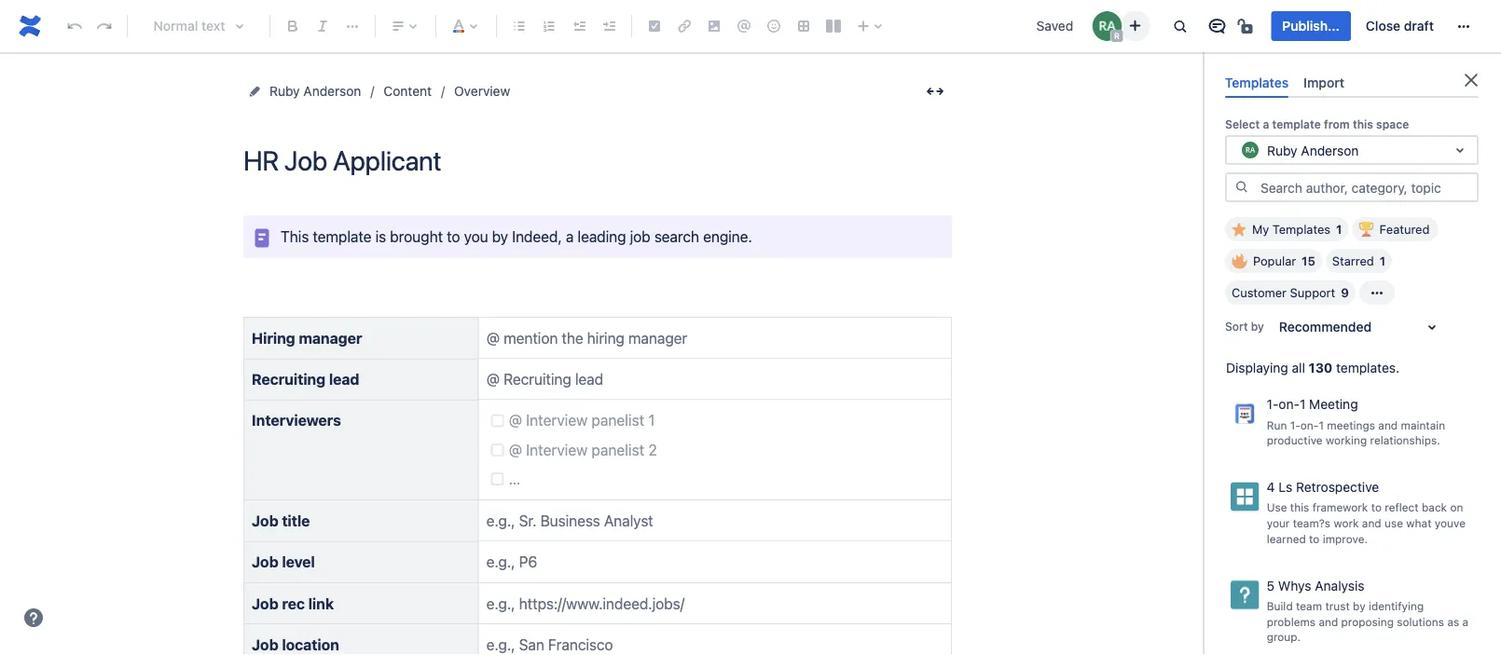 Task type: describe. For each thing, give the bounding box(es) containing it.
1 horizontal spatial template
[[1272, 118, 1321, 131]]

template inside main content area, start typing to enter text. text box
[[313, 227, 372, 245]]

find and replace image
[[1169, 15, 1191, 37]]

customer support 9
[[1232, 286, 1349, 300]]

and inside 4 ls retrospective use this framework to reflect back on your team?s work and use what youve learned to improve.
[[1362, 517, 1381, 530]]

brought
[[390, 227, 443, 245]]

maintain
[[1401, 418, 1445, 431]]

more categories image
[[1366, 282, 1388, 304]]

move this page image
[[247, 84, 262, 99]]

as
[[1447, 615, 1459, 628]]

you
[[464, 227, 488, 245]]

5 whys analysis build team trust by identifying problems and proposing solutions as a group.
[[1267, 578, 1469, 644]]

link image
[[673, 15, 696, 37]]

help image
[[22, 607, 45, 629]]

5
[[1267, 578, 1275, 594]]

more formatting image
[[341, 15, 364, 37]]

by for to
[[492, 227, 508, 245]]

to inside text box
[[447, 227, 460, 245]]

4 ls retrospective use this framework to reflect back on your team?s work and use what youve learned to improve.
[[1267, 480, 1466, 545]]

import
[[1304, 75, 1345, 90]]

title
[[282, 512, 310, 530]]

Main content area, start typing to enter text. text field
[[232, 215, 963, 655]]

4
[[1267, 480, 1275, 495]]

this template is brought to you by indeed, a leading job search engine.
[[281, 227, 752, 245]]

15
[[1302, 254, 1315, 268]]

layouts image
[[822, 15, 845, 37]]

youve
[[1435, 517, 1466, 530]]

content link
[[384, 80, 432, 103]]

customer
[[1232, 286, 1287, 300]]

rec
[[282, 595, 305, 612]]

no restrictions image
[[1236, 15, 1258, 37]]

displaying
[[1226, 361, 1288, 376]]

and for 5 whys analysis
[[1319, 615, 1338, 628]]

table image
[[792, 15, 815, 37]]

support
[[1290, 286, 1335, 300]]

my
[[1252, 223, 1269, 237]]

9
[[1341, 286, 1349, 300]]

this for template
[[1353, 118, 1373, 131]]

0 horizontal spatial ruby
[[269, 83, 300, 99]]

redo ⌘⇧z image
[[93, 15, 116, 37]]

hiring
[[252, 329, 295, 347]]

by for team
[[1353, 600, 1365, 613]]

comment icon image
[[1206, 15, 1228, 37]]

retrospective
[[1296, 480, 1379, 495]]

outdent ⇧tab image
[[568, 15, 590, 37]]

anderson inside ruby anderson link
[[303, 83, 361, 99]]

job for job rec link
[[252, 595, 278, 612]]

featured
[[1379, 223, 1430, 237]]

sort
[[1225, 320, 1248, 333]]

Search author, category, topic field
[[1255, 175, 1477, 201]]

meetings
[[1327, 418, 1375, 431]]

1 vertical spatial on-
[[1300, 418, 1319, 431]]

1 down 'meeting' at the bottom of the page
[[1319, 418, 1324, 431]]

productive
[[1267, 434, 1323, 447]]

emoji image
[[763, 15, 785, 37]]

framework
[[1312, 501, 1368, 514]]

job
[[630, 227, 650, 245]]

back
[[1422, 501, 1447, 514]]

job for job title
[[252, 512, 278, 530]]

trust
[[1325, 600, 1350, 613]]

identifying
[[1369, 600, 1424, 613]]

publish...
[[1282, 18, 1340, 34]]

interviewers
[[252, 412, 341, 430]]

analysis
[[1315, 578, 1364, 594]]

use
[[1384, 517, 1403, 530]]

action item image
[[643, 15, 666, 37]]

problems
[[1267, 615, 1316, 628]]

select a template from this space
[[1225, 118, 1409, 131]]

this
[[281, 227, 309, 245]]

on
[[1450, 501, 1463, 514]]

recommended
[[1279, 319, 1372, 335]]

close templates and import image
[[1460, 69, 1482, 91]]

1 vertical spatial ruby anderson
[[1267, 142, 1359, 158]]

close draft
[[1366, 18, 1434, 34]]

whys
[[1278, 578, 1311, 594]]

leading
[[577, 227, 626, 245]]

this for retrospective
[[1290, 501, 1309, 514]]

undo ⌘z image
[[63, 15, 86, 37]]

use
[[1267, 501, 1287, 514]]

displaying all 130 templates.
[[1226, 361, 1399, 376]]

run
[[1267, 418, 1287, 431]]

confluence image
[[15, 11, 45, 41]]

0 vertical spatial on-
[[1279, 397, 1300, 412]]

1 left 'meeting' at the bottom of the page
[[1300, 397, 1306, 412]]

1 vertical spatial templates
[[1272, 223, 1331, 237]]

what
[[1406, 517, 1432, 530]]

1 horizontal spatial anderson
[[1301, 142, 1359, 158]]

engine.
[[703, 227, 752, 245]]

0 vertical spatial templates
[[1225, 75, 1289, 90]]

and for 1-on-1 meeting
[[1378, 418, 1398, 431]]

learned
[[1267, 532, 1306, 545]]

130
[[1309, 361, 1333, 376]]

tab list containing templates
[[1218, 67, 1486, 98]]

more image
[[1453, 15, 1475, 37]]

work
[[1334, 517, 1359, 530]]

featured button
[[1352, 217, 1438, 242]]

make page full-width image
[[924, 80, 946, 103]]

your
[[1267, 517, 1290, 530]]

improve.
[[1323, 532, 1368, 545]]

from
[[1324, 118, 1350, 131]]

recruiting lead
[[252, 370, 359, 388]]

saved
[[1036, 18, 1073, 34]]

group.
[[1267, 631, 1301, 644]]

lead
[[329, 370, 359, 388]]



Task type: locate. For each thing, give the bounding box(es) containing it.
ruby right move this page image
[[269, 83, 300, 99]]

by right sort
[[1251, 320, 1264, 333]]

0 horizontal spatial template
[[313, 227, 372, 245]]

team?s
[[1293, 517, 1330, 530]]

0 horizontal spatial by
[[492, 227, 508, 245]]

on- up run
[[1279, 397, 1300, 412]]

3 job from the top
[[252, 595, 278, 612]]

ruby anderson
[[269, 83, 361, 99], [1267, 142, 1359, 158]]

starred 1
[[1332, 254, 1385, 268]]

starred
[[1332, 254, 1374, 268]]

anderson down italic ⌘i image
[[303, 83, 361, 99]]

ruby anderson image
[[1092, 11, 1122, 41]]

bullet list ⌘⇧8 image
[[508, 15, 530, 37]]

all
[[1292, 361, 1305, 376]]

by right you
[[492, 227, 508, 245]]

and down "trust"
[[1319, 615, 1338, 628]]

this
[[1353, 118, 1373, 131], [1290, 501, 1309, 514]]

0 vertical spatial and
[[1378, 418, 1398, 431]]

template
[[1272, 118, 1321, 131], [313, 227, 372, 245]]

and left use
[[1362, 517, 1381, 530]]

invite to edit image
[[1124, 14, 1146, 37]]

search
[[654, 227, 699, 245]]

a
[[1263, 118, 1269, 131], [566, 227, 574, 245], [1462, 615, 1469, 628]]

1 horizontal spatial ruby
[[1267, 142, 1297, 158]]

1- up run
[[1267, 397, 1279, 412]]

2 horizontal spatial by
[[1353, 600, 1365, 613]]

0 vertical spatial 1-
[[1267, 397, 1279, 412]]

anderson
[[303, 83, 361, 99], [1301, 142, 1359, 158]]

numbered list ⌘⇧7 image
[[538, 15, 560, 37]]

indent tab image
[[598, 15, 620, 37]]

0 vertical spatial anderson
[[303, 83, 361, 99]]

1 vertical spatial a
[[566, 227, 574, 245]]

recruiting
[[252, 370, 325, 388]]

1
[[1336, 223, 1342, 237], [1380, 254, 1385, 268], [1300, 397, 1306, 412], [1319, 418, 1324, 431]]

0 horizontal spatial 1-
[[1267, 397, 1279, 412]]

job
[[252, 512, 278, 530], [252, 553, 278, 571], [252, 595, 278, 612], [252, 636, 278, 654]]

1-
[[1267, 397, 1279, 412], [1290, 418, 1300, 431]]

0 horizontal spatial a
[[566, 227, 574, 245]]

tab list
[[1218, 67, 1486, 98]]

1 right starred
[[1380, 254, 1385, 268]]

and inside 5 whys analysis build team trust by identifying problems and proposing solutions as a group.
[[1319, 615, 1338, 628]]

link
[[308, 595, 334, 612]]

2 vertical spatial and
[[1319, 615, 1338, 628]]

relationships.
[[1370, 434, 1440, 447]]

this right from
[[1353, 118, 1373, 131]]

proposing
[[1341, 615, 1394, 628]]

to
[[447, 227, 460, 245], [1371, 501, 1382, 514], [1309, 532, 1320, 545]]

0 vertical spatial by
[[492, 227, 508, 245]]

1- up productive
[[1290, 418, 1300, 431]]

0 horizontal spatial this
[[1290, 501, 1309, 514]]

0 horizontal spatial ruby anderson
[[269, 83, 361, 99]]

space
[[1376, 118, 1409, 131]]

job left level
[[252, 553, 278, 571]]

recommended button
[[1268, 313, 1454, 342]]

templates
[[1225, 75, 1289, 90], [1272, 223, 1331, 237]]

ruby down select a template from this space
[[1267, 142, 1297, 158]]

team
[[1296, 600, 1322, 613]]

ls
[[1278, 480, 1292, 495]]

job left location
[[252, 636, 278, 654]]

0 vertical spatial to
[[447, 227, 460, 245]]

level
[[282, 553, 315, 571]]

2 vertical spatial by
[[1353, 600, 1365, 613]]

template left from
[[1272, 118, 1321, 131]]

on-
[[1279, 397, 1300, 412], [1300, 418, 1319, 431]]

sort by
[[1225, 320, 1264, 333]]

close draft button
[[1355, 11, 1445, 41]]

job for job location
[[252, 636, 278, 654]]

meeting
[[1309, 397, 1358, 412]]

templates.
[[1336, 361, 1399, 376]]

ruby anderson down select a template from this space
[[1267, 142, 1359, 158]]

2 vertical spatial to
[[1309, 532, 1320, 545]]

hiring manager
[[252, 329, 362, 347]]

italic ⌘i image
[[311, 15, 334, 37]]

a right 'as'
[[1462, 615, 1469, 628]]

1 horizontal spatial this
[[1353, 118, 1373, 131]]

by up proposing
[[1353, 600, 1365, 613]]

1 vertical spatial to
[[1371, 501, 1382, 514]]

popular
[[1253, 254, 1296, 268]]

is
[[375, 227, 386, 245]]

1 up starred
[[1336, 223, 1342, 237]]

None text field
[[1239, 141, 1243, 160]]

1-on-1 meeting run 1-on-1 meetings and maintain productive working relationships.
[[1267, 397, 1445, 447]]

0 vertical spatial ruby
[[269, 83, 300, 99]]

manager
[[299, 329, 362, 347]]

mention image
[[733, 15, 755, 37]]

confluence image
[[15, 11, 45, 41]]

1 horizontal spatial ruby anderson
[[1267, 142, 1359, 158]]

working
[[1326, 434, 1367, 447]]

and
[[1378, 418, 1398, 431], [1362, 517, 1381, 530], [1319, 615, 1338, 628]]

1 vertical spatial anderson
[[1301, 142, 1359, 158]]

2 job from the top
[[252, 553, 278, 571]]

2 horizontal spatial a
[[1462, 615, 1469, 628]]

4 job from the top
[[252, 636, 278, 654]]

bold ⌘b image
[[282, 15, 304, 37]]

overview link
[[454, 80, 510, 103]]

to left reflect at the right of the page
[[1371, 501, 1382, 514]]

reflect
[[1385, 501, 1419, 514]]

location
[[282, 636, 339, 654]]

this up team?s on the right of page
[[1290, 501, 1309, 514]]

add image, video, or file image
[[703, 15, 725, 37]]

indeed,
[[512, 227, 562, 245]]

this inside 4 ls retrospective use this framework to reflect back on your team?s work and use what youve learned to improve.
[[1290, 501, 1309, 514]]

templates up select
[[1225, 75, 1289, 90]]

0 vertical spatial ruby anderson
[[269, 83, 361, 99]]

1 horizontal spatial a
[[1263, 118, 1269, 131]]

close
[[1366, 18, 1400, 34]]

0 vertical spatial this
[[1353, 118, 1373, 131]]

a left leading
[[566, 227, 574, 245]]

job rec link
[[252, 595, 334, 612]]

1 vertical spatial 1-
[[1290, 418, 1300, 431]]

draft
[[1404, 18, 1434, 34]]

by
[[492, 227, 508, 245], [1251, 320, 1264, 333], [1353, 600, 1365, 613]]

to down team?s on the right of page
[[1309, 532, 1320, 545]]

template left is
[[313, 227, 372, 245]]

solutions
[[1397, 615, 1444, 628]]

1 vertical spatial this
[[1290, 501, 1309, 514]]

0 vertical spatial template
[[1272, 118, 1321, 131]]

0 vertical spatial a
[[1263, 118, 1269, 131]]

to left you
[[447, 227, 460, 245]]

0 horizontal spatial to
[[447, 227, 460, 245]]

publish... button
[[1271, 11, 1351, 41]]

my templates
[[1252, 223, 1331, 237]]

panel note image
[[251, 227, 273, 249]]

by inside main content area, start typing to enter text. text box
[[492, 227, 508, 245]]

search icon image
[[1234, 180, 1249, 195]]

job left "title"
[[252, 512, 278, 530]]

0 horizontal spatial anderson
[[303, 83, 361, 99]]

1 horizontal spatial 1-
[[1290, 418, 1300, 431]]

job title
[[252, 512, 310, 530]]

1 horizontal spatial by
[[1251, 320, 1264, 333]]

1 vertical spatial template
[[313, 227, 372, 245]]

1 horizontal spatial to
[[1309, 532, 1320, 545]]

1 vertical spatial and
[[1362, 517, 1381, 530]]

Give this page a title text field
[[243, 145, 952, 176]]

ruby anderson link
[[269, 80, 361, 103]]

select
[[1225, 118, 1260, 131]]

by inside 5 whys analysis build team trust by identifying problems and proposing solutions as a group.
[[1353, 600, 1365, 613]]

1 vertical spatial ruby
[[1267, 142, 1297, 158]]

ruby anderson right move this page image
[[269, 83, 361, 99]]

1 vertical spatial by
[[1251, 320, 1264, 333]]

ruby
[[269, 83, 300, 99], [1267, 142, 1297, 158]]

job location
[[252, 636, 339, 654]]

2 vertical spatial a
[[1462, 615, 1469, 628]]

and up 'relationships.'
[[1378, 418, 1398, 431]]

2 horizontal spatial to
[[1371, 501, 1382, 514]]

templates up 15
[[1272, 223, 1331, 237]]

a inside 5 whys analysis build team trust by identifying problems and proposing solutions as a group.
[[1462, 615, 1469, 628]]

and inside 1-on-1 meeting run 1-on-1 meetings and maintain productive working relationships.
[[1378, 418, 1398, 431]]

a inside text box
[[566, 227, 574, 245]]

overview
[[454, 83, 510, 99]]

on- up productive
[[1300, 418, 1319, 431]]

anderson down from
[[1301, 142, 1359, 158]]

job level
[[252, 553, 315, 571]]

a right select
[[1263, 118, 1269, 131]]

build
[[1267, 600, 1293, 613]]

job left rec
[[252, 595, 278, 612]]

open image
[[1449, 139, 1471, 161]]

job for job level
[[252, 553, 278, 571]]

1 job from the top
[[252, 512, 278, 530]]



Task type: vqa. For each thing, say whether or not it's contained in the screenshot.
Redo ⌘⇧Z image
yes



